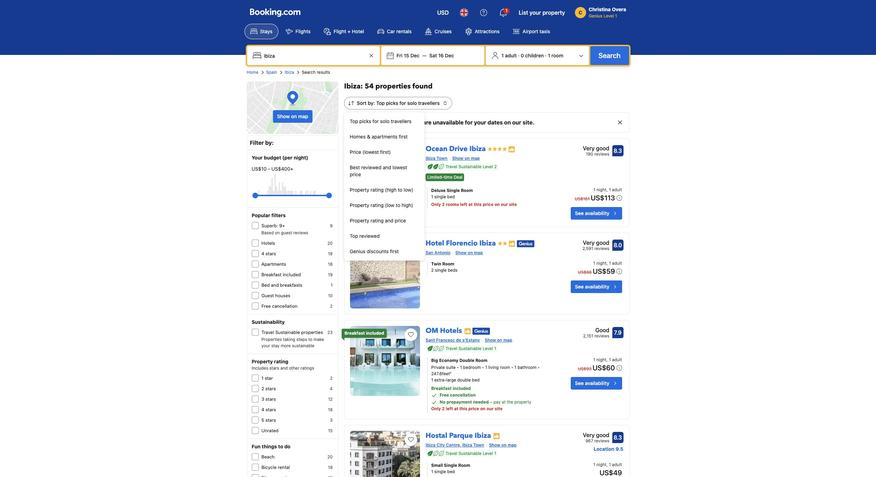 Task type: describe. For each thing, give the bounding box(es) containing it.
spain link
[[266, 69, 277, 76]]

stars up apartments
[[266, 251, 276, 257]]

sustainable for hostal parque ibiza
[[459, 451, 482, 457]]

1 vertical spatial breakfast included
[[345, 331, 384, 336]]

4 • from the left
[[538, 365, 540, 370]]

1 · from the left
[[518, 53, 520, 58]]

property rating and price button
[[344, 213, 425, 229]]

om hotels link
[[426, 324, 462, 336]]

sustainable
[[292, 343, 315, 349]]

map inside button
[[298, 113, 308, 119]]

solo inside button
[[380, 118, 390, 124]]

ibiza up travel sustainable level 2
[[470, 144, 486, 154]]

are
[[423, 119, 432, 126]]

1 night , 1 adult us$49
[[594, 463, 623, 477]]

filter
[[250, 140, 264, 146]]

francesc
[[437, 338, 455, 343]]

good inside very good 967 reviews
[[597, 432, 610, 439]]

0 vertical spatial town
[[437, 156, 448, 161]]

2 dec from the left
[[445, 53, 454, 58]]

c
[[579, 9, 583, 15]]

filters
[[272, 212, 286, 218]]

lowest
[[393, 165, 407, 170]]

rating for includes
[[274, 359, 289, 365]]

1 horizontal spatial for
[[400, 100, 406, 106]]

ibiza:
[[344, 82, 363, 91]]

your budget (per night)
[[252, 155, 309, 161]]

filter by:
[[250, 140, 274, 146]]

Where are you going? field
[[261, 49, 368, 62]]

night for us$60
[[597, 358, 607, 363]]

night inside 1 night , 1 adult us$49
[[597, 463, 607, 468]]

2 inside deluxe single room 1 single bed only 2 rooms left at this price on our site
[[442, 202, 445, 207]]

map for ocean drive ibiza
[[471, 156, 480, 161]]

ocean drive ibiza link
[[426, 141, 486, 154]]

ibiza right spain
[[285, 70, 294, 75]]

first inside genius discounts first button
[[390, 249, 399, 254]]

sat 16 dec button
[[427, 49, 457, 62]]

reviews for based on guest reviews
[[294, 230, 309, 236]]

includes
[[252, 366, 268, 371]]

16
[[439, 53, 444, 58]]

taxis
[[540, 28, 551, 34]]

properties for 54
[[376, 82, 411, 91]]

us$60
[[593, 364, 616, 372]]

included inside private suite • 1 bedroom • 1 living room • 1 bathroom • 247.6feet² 1 extra-large double bed breakfast included
[[453, 386, 471, 391]]

search for search results
[[302, 70, 316, 75]]

show on map for hotel florencio ibiza
[[456, 250, 483, 256]]

2 · from the left
[[546, 53, 547, 58]]

show on map for ocean drive ibiza
[[453, 156, 480, 161]]

travel for ocean
[[446, 164, 458, 169]]

location 9.5
[[594, 446, 624, 452]]

scored 8.0 element
[[613, 240, 624, 251]]

1 inside 1 'dropdown button'
[[506, 8, 508, 13]]

single for deluxe
[[447, 188, 460, 193]]

only 2 left at this price on our site
[[432, 407, 503, 412]]

0 vertical spatial solo
[[408, 100, 417, 106]]

, for us$113
[[607, 187, 608, 193]]

and inside property rating includes stars and other ratings
[[281, 366, 288, 371]]

0 vertical spatial top
[[377, 100, 385, 106]]

1 see availability link from the top
[[571, 207, 623, 220]]

to for low)
[[398, 187, 403, 193]]

good for ocean drive ibiza
[[597, 145, 610, 152]]

ibiza left city
[[426, 443, 436, 448]]

1 vertical spatial cancellation
[[450, 393, 476, 398]]

show for om hotels
[[485, 338, 497, 343]]

adult for us$113
[[613, 187, 623, 193]]

usd
[[438, 9, 449, 16]]

no
[[440, 400, 446, 405]]

us$113
[[591, 194, 616, 202]]

0 horizontal spatial at
[[455, 407, 459, 412]]

night for us$113
[[597, 187, 607, 193]]

2 horizontal spatial at
[[502, 400, 506, 405]]

very good 2,591 reviews
[[583, 240, 610, 251]]

top for reviewed
[[350, 233, 358, 239]]

sustainable for ocean drive ibiza
[[459, 164, 482, 169]]

sant francesc de s'estany
[[426, 338, 480, 343]]

search for search
[[599, 51, 621, 60]]

search results
[[302, 70, 330, 75]]

booking.com image
[[250, 8, 301, 17]]

this inside deluxe single room 1 single bed only 2 rooms left at this price on our site
[[474, 202, 482, 207]]

see availability link for hotel florencio ibiza
[[571, 281, 623, 293]]

0 vertical spatial property
[[543, 9, 566, 16]]

2 down '1 star'
[[262, 386, 264, 392]]

1 dec from the left
[[411, 53, 420, 58]]

stars inside property rating includes stars and other ratings
[[270, 366, 279, 371]]

property inside property rating includes stars and other ratings
[[252, 359, 273, 365]]

247.6feet²
[[432, 372, 452, 377]]

by: for filter
[[265, 140, 274, 146]]

0 horizontal spatial our
[[487, 407, 494, 412]]

very good element for hotel florencio ibiza
[[583, 239, 610, 247]]

1 night , 1 adult for om hotels
[[594, 358, 623, 363]]

private suite • 1 bedroom • 1 living room • 1 bathroom • 247.6feet² 1 extra-large double bed breakfast included
[[432, 365, 540, 391]]

big
[[432, 358, 438, 363]]

deal
[[454, 175, 463, 180]]

20 for hotels
[[328, 241, 333, 246]]

2 4 stars from the top
[[262, 407, 276, 413]]

1 18 from the top
[[328, 251, 333, 257]]

list
[[519, 9, 529, 16]]

ocean
[[426, 144, 448, 154]]

(high
[[385, 187, 397, 193]]

us$10 - us$400+
[[252, 166, 294, 172]]

bed inside private suite • 1 bedroom • 1 living room • 1 bathroom • 247.6feet² 1 extra-large double bed breakfast included
[[473, 378, 480, 383]]

0 horizontal spatial free
[[262, 303, 271, 309]]

2 up 12
[[330, 376, 333, 381]]

bed and breakfasts
[[262, 282, 303, 288]]

, for us$60
[[607, 358, 608, 363]]

0 vertical spatial hotels
[[262, 240, 275, 246]]

show on map for om hotels
[[485, 338, 513, 343]]

property for property rating and price
[[350, 218, 370, 224]]

3 • from the left
[[512, 365, 514, 370]]

site.
[[523, 119, 535, 126]]

breakfast inside private suite • 1 bedroom • 1 living room • 1 bathroom • 247.6feet² 1 extra-large double bed breakfast included
[[432, 386, 452, 391]]

reviews for very good 2,591 reviews
[[595, 246, 610, 251]]

0 horizontal spatial included
[[283, 272, 301, 278]]

fri 15 dec — sat 16 dec
[[397, 53, 454, 58]]

ibiza down parque at the bottom right
[[463, 443, 473, 448]]

steps
[[297, 337, 307, 342]]

car
[[387, 28, 395, 34]]

ocean drive ibiza
[[426, 144, 486, 154]]

very for ocean drive ibiza
[[583, 145, 595, 152]]

0 horizontal spatial breakfast included
[[262, 272, 301, 278]]

1 • from the left
[[457, 365, 459, 370]]

0 vertical spatial our
[[513, 119, 522, 126]]

1 vertical spatial town
[[474, 443, 485, 448]]

sustainability
[[252, 319, 285, 325]]

flight + hotel
[[334, 28, 364, 34]]

2 down 10 on the bottom left of the page
[[330, 304, 333, 309]]

apartments
[[262, 261, 286, 267]]

ocean drive ibiza image
[[350, 144, 420, 214]]

night for us$59
[[597, 261, 607, 266]]

, inside 1 night , 1 adult us$49
[[607, 463, 608, 468]]

us$93
[[578, 367, 592, 372]]

make
[[314, 337, 324, 342]]

beds
[[448, 268, 458, 273]]

property rating (high to low) button
[[344, 182, 425, 198]]

to for high)
[[396, 202, 401, 208]]

good for hotel florencio ibiza
[[597, 240, 610, 246]]

0 vertical spatial picks
[[386, 100, 399, 106]]

superb:
[[262, 223, 278, 229]]

deluxe
[[432, 188, 446, 193]]

good
[[596, 327, 610, 334]]

to left do
[[278, 444, 283, 450]]

popular filters
[[252, 212, 286, 218]]

price down high)
[[395, 218, 406, 224]]

star
[[265, 376, 273, 381]]

adult inside 1 night , 1 adult us$49
[[613, 463, 623, 468]]

0 horizontal spatial this
[[460, 407, 468, 412]]

overa
[[613, 6, 627, 12]]

show for hostal parque ibiza
[[490, 443, 501, 448]]

airport taxis link
[[507, 24, 557, 39]]

very good element for ocean drive ibiza
[[583, 144, 610, 153]]

by: for sort
[[368, 100, 375, 106]]

travel for hostal
[[446, 451, 458, 457]]

1 inside deluxe single room 1 single bed only 2 rooms left at this price on our site
[[432, 194, 434, 200]]

0 horizontal spatial cancellation
[[272, 303, 298, 309]]

property rating includes stars and other ratings
[[252, 359, 315, 371]]

stays
[[260, 28, 273, 34]]

and right bed on the bottom left
[[271, 282, 279, 288]]

room inside small single room 1 single bed
[[459, 463, 471, 468]]

19
[[328, 272, 333, 278]]

2 horizontal spatial for
[[465, 119, 473, 126]]

for inside button
[[373, 118, 379, 124]]

bed for small single room
[[448, 470, 455, 475]]

sustainable up taking
[[276, 330, 300, 335]]

economy
[[440, 358, 459, 363]]

stay inside properties taking steps to make your stay more sustainable
[[272, 343, 280, 349]]

2 • from the left
[[482, 365, 484, 370]]

travel up properties on the bottom of page
[[262, 330, 274, 335]]

to for make
[[309, 337, 313, 342]]

to for stay
[[403, 119, 409, 126]]

stars down 2 stars
[[266, 397, 276, 402]]

the
[[507, 400, 514, 405]]

1 horizontal spatial included
[[366, 331, 384, 336]]

0 horizontal spatial hotel
[[352, 28, 364, 34]]

3 stars
[[262, 397, 276, 402]]

homes & apartments first
[[350, 134, 408, 140]]

travel sustainable properties
[[262, 330, 323, 335]]

see availability for om hotels
[[576, 381, 610, 387]]

1 vertical spatial 4
[[330, 386, 333, 392]]

car rentals
[[387, 28, 412, 34]]

stars down the star
[[266, 386, 276, 392]]

-
[[268, 166, 270, 172]]

0 vertical spatial 4
[[262, 251, 265, 257]]

reviewed for best
[[362, 165, 382, 170]]

1 horizontal spatial free cancellation
[[440, 393, 476, 398]]

2 vertical spatial 4
[[262, 407, 265, 413]]

price inside best reviewed and lowest price
[[350, 172, 361, 177]]

genius discounts first button
[[344, 244, 425, 259]]

pay
[[494, 400, 501, 405]]

travel for om
[[446, 346, 458, 352]]

search button
[[591, 46, 630, 65]]

0 vertical spatial breakfast
[[262, 272, 282, 278]]

om hotels
[[426, 326, 462, 336]]

on inside deluxe single room 1 single bed only 2 rooms left at this price on our site
[[495, 202, 500, 207]]

guest houses
[[262, 293, 291, 299]]

and down "(low" at the left top of page
[[385, 218, 394, 224]]

1 horizontal spatial travellers
[[419, 100, 440, 106]]

christina
[[589, 6, 611, 12]]

1 vertical spatial breakfast
[[345, 331, 365, 336]]

rating for and
[[371, 218, 384, 224]]

hostal parque ibiza link
[[426, 429, 492, 441]]

hotel florencio ibiza
[[426, 239, 496, 248]]

very good 967 reviews
[[583, 432, 610, 444]]

bicycle
[[262, 465, 277, 470]]

big economy double room link
[[432, 358, 550, 364]]

home link
[[247, 69, 259, 76]]

1 inside christina overa genius level 1
[[616, 13, 618, 19]]

low)
[[404, 187, 414, 193]]

de
[[456, 338, 462, 343]]

1 vertical spatial left
[[446, 407, 453, 412]]

room up bedroom
[[476, 358, 488, 363]]

single for deluxe
[[435, 194, 446, 200]]

1 vertical spatial property
[[515, 400, 532, 405]]

very inside very good 967 reviews
[[583, 432, 595, 439]]

reviewed for top
[[360, 233, 380, 239]]

property rating (low to high) button
[[344, 198, 425, 213]]

1 horizontal spatial your
[[474, 119, 487, 126]]

2 vertical spatial very good element
[[583, 431, 610, 440]]

single inside twin room 2 single beds
[[435, 268, 447, 273]]

reviews inside good 2,151 reviews
[[595, 334, 610, 339]]

0 horizontal spatial free cancellation
[[262, 303, 298, 309]]

hostal
[[426, 431, 448, 441]]

property for property rating (low to high)
[[350, 202, 370, 208]]

0 vertical spatial your
[[530, 9, 542, 16]]



Task type: locate. For each thing, give the bounding box(es) containing it.
1 scored 8.3 element from the top
[[613, 145, 624, 156]]

1 horizontal spatial solo
[[408, 100, 417, 106]]

only down no at the right
[[432, 407, 441, 412]]

1 , from the top
[[607, 187, 608, 193]]

1 night , 1 adult up us$113
[[594, 187, 623, 193]]

first inside homes & apartments first button
[[399, 134, 408, 140]]

this down deluxe single room link
[[474, 202, 482, 207]]

see availability link down "us$59" at the bottom of the page
[[571, 281, 623, 293]]

1 night , 1 adult for hotel florencio ibiza
[[594, 261, 623, 266]]

top inside button
[[350, 233, 358, 239]]

1 vertical spatial room
[[500, 365, 511, 370]]

show
[[277, 113, 290, 119], [453, 156, 464, 161], [456, 250, 467, 256], [485, 338, 497, 343], [490, 443, 501, 448]]

see availability for hotel florencio ibiza
[[576, 284, 610, 290]]

room inside deluxe single room 1 single bed only 2 rooms left at this price on our site
[[461, 188, 473, 193]]

hotel right +
[[352, 28, 364, 34]]

very inside very good 2,591 reviews
[[583, 240, 595, 246]]

see availability link
[[571, 207, 623, 220], [571, 281, 623, 293], [571, 377, 623, 390]]

rating for (high
[[371, 187, 384, 193]]

and inside best reviewed and lowest price
[[383, 165, 392, 170]]

see for om hotels
[[576, 381, 584, 387]]

single inside deluxe single room 1 single bed only 2 rooms left at this price on our site
[[447, 188, 460, 193]]

travel down centre,
[[446, 451, 458, 457]]

om hotels image
[[350, 326, 420, 396]]

1 vertical spatial free
[[440, 393, 449, 398]]

2 vertical spatial at
[[455, 407, 459, 412]]

site inside deluxe single room 1 single bed only 2 rooms left at this price on our site
[[510, 202, 517, 207]]

rating inside property rating includes stars and other ratings
[[274, 359, 289, 365]]

left right rooms
[[461, 202, 468, 207]]

show on map for hostal parque ibiza
[[490, 443, 517, 448]]

8.3 for very good 190 reviews
[[614, 148, 623, 154]]

properties up sort by: top picks for solo travellers
[[376, 82, 411, 91]]

0 vertical spatial first
[[399, 134, 408, 140]]

good 2,151 reviews
[[584, 327, 610, 339]]

solo down found
[[408, 100, 417, 106]]

other
[[289, 366, 300, 371]]

by:
[[368, 100, 375, 106], [265, 140, 274, 146]]

2 vertical spatial bed
[[448, 470, 455, 475]]

for
[[400, 100, 406, 106], [373, 118, 379, 124], [465, 119, 473, 126]]

2 down no at the right
[[442, 407, 445, 412]]

stars
[[266, 251, 276, 257], [270, 366, 279, 371], [266, 386, 276, 392], [266, 397, 276, 402], [266, 407, 276, 413], [266, 418, 276, 423]]

0 vertical spatial included
[[283, 272, 301, 278]]

1 vertical spatial 3
[[330, 418, 333, 423]]

picks inside top picks for solo travellers button
[[360, 118, 372, 124]]

2 vertical spatial see availability
[[576, 381, 610, 387]]

your inside properties taking steps to make your stay more sustainable
[[262, 343, 270, 349]]

property up top reviewed
[[350, 218, 370, 224]]

0 vertical spatial scored 8.3 element
[[613, 145, 624, 156]]

good up location
[[597, 432, 610, 439]]

1 20 from the top
[[328, 241, 333, 246]]

by: right filter
[[265, 140, 274, 146]]

level down christina
[[604, 13, 614, 19]]

reviews inside very good 2,591 reviews
[[595, 246, 610, 251]]

4 , from the top
[[607, 463, 608, 468]]

travellers
[[419, 100, 440, 106], [391, 118, 412, 124]]

rating inside button
[[371, 202, 384, 208]]

0 horizontal spatial solo
[[380, 118, 390, 124]]

0 horizontal spatial 3
[[262, 397, 264, 402]]

very
[[583, 145, 595, 152], [583, 240, 595, 246], [583, 432, 595, 439]]

1 vertical spatial free cancellation
[[440, 393, 476, 398]]

and left "lowest"
[[383, 165, 392, 170]]

1 vertical spatial 20
[[328, 455, 333, 460]]

3 for 3 stars
[[262, 397, 264, 402]]

1 vertical spatial availability
[[586, 284, 610, 290]]

3 availability from the top
[[586, 381, 610, 387]]

for up places
[[400, 100, 406, 106]]

genius discounts available at this property. image
[[517, 240, 535, 247], [517, 240, 535, 247], [473, 328, 490, 335], [473, 328, 490, 335]]

travellers down sort by: top picks for solo travellers
[[391, 118, 412, 124]]

cancellation up prepayment
[[450, 393, 476, 398]]

reviews inside very good 190 reviews
[[595, 152, 610, 157]]

1 vertical spatial see
[[576, 284, 584, 290]]

1 vertical spatial only
[[432, 407, 441, 412]]

needed
[[473, 400, 489, 405]]

1 1 night , 1 adult from the top
[[594, 187, 623, 193]]

bed up rooms
[[448, 194, 455, 200]]

left inside deluxe single room 1 single bed only 2 rooms left at this price on our site
[[461, 202, 468, 207]]

genius inside christina overa genius level 1
[[589, 13, 603, 19]]

1 horizontal spatial left
[[461, 202, 468, 207]]

apartments
[[372, 134, 398, 140]]

1 see from the top
[[576, 210, 584, 216]]

1 horizontal spatial our
[[501, 202, 508, 207]]

om
[[426, 326, 439, 336]]

3 see availability link from the top
[[571, 377, 623, 390]]

us$66
[[579, 270, 592, 275]]

bed for deluxe single room
[[448, 194, 455, 200]]

price down needed
[[469, 407, 480, 412]]

1 adult · 0 children · 1 room
[[502, 53, 564, 58]]

94%
[[363, 119, 376, 126]]

1 good from the top
[[597, 145, 610, 152]]

sat
[[430, 53, 437, 58]]

included
[[283, 272, 301, 278], [366, 331, 384, 336], [453, 386, 471, 391]]

3 for 3
[[330, 418, 333, 423]]

scored 8.3 element for very good 967 reviews
[[613, 432, 624, 444]]

3 see from the top
[[576, 381, 584, 387]]

0 horizontal spatial search
[[302, 70, 316, 75]]

attractions link
[[459, 24, 506, 39]]

price down deluxe single room link
[[483, 202, 494, 207]]

top picks for solo travellers
[[350, 118, 412, 124]]

sort
[[357, 100, 367, 106]]

0 horizontal spatial travellers
[[391, 118, 412, 124]]

reviews right guest
[[294, 230, 309, 236]]

scored 8.3 element
[[613, 145, 624, 156], [613, 432, 624, 444]]

0 horizontal spatial your
[[262, 343, 270, 349]]

sant
[[426, 338, 435, 343]]

first right discounts
[[390, 249, 399, 254]]

1 vertical spatial by:
[[265, 140, 274, 146]]

2 up deluxe single room link
[[495, 164, 497, 169]]

properties for sustainable
[[301, 330, 323, 335]]

only down deluxe
[[432, 202, 441, 207]]

2 vertical spatial see
[[576, 381, 584, 387]]

group
[[255, 190, 329, 201]]

s'estany
[[463, 338, 480, 343]]

, up us$49
[[607, 463, 608, 468]]

2 vertical spatial see availability link
[[571, 377, 623, 390]]

0 vertical spatial site
[[510, 202, 517, 207]]

availability for hotel florencio ibiza
[[586, 284, 610, 290]]

see availability link down us$60
[[571, 377, 623, 390]]

breakfast included right 23
[[345, 331, 384, 336]]

search inside button
[[599, 51, 621, 60]]

,
[[607, 187, 608, 193], [607, 261, 608, 266], [607, 358, 608, 363], [607, 463, 608, 468]]

2 8.3 from the top
[[614, 435, 623, 441]]

3 good from the top
[[597, 432, 610, 439]]

reviewed inside top reviewed button
[[360, 233, 380, 239]]

2 availability from the top
[[586, 284, 610, 290]]

property rating (high to low)
[[350, 187, 414, 193]]

hotel florencio ibiza image
[[350, 239, 420, 309]]

good inside very good 2,591 reviews
[[597, 240, 610, 246]]

1 horizontal spatial ·
[[546, 53, 547, 58]]

1 vertical spatial travel sustainable level 1
[[446, 451, 497, 457]]

bed
[[262, 282, 270, 288]]

0 horizontal spatial dec
[[411, 53, 420, 58]]

0 vertical spatial single
[[447, 188, 460, 193]]

0 horizontal spatial 15
[[328, 428, 333, 434]]

1 vertical spatial very
[[583, 240, 595, 246]]

level up big economy double room link
[[483, 346, 493, 352]]

map
[[298, 113, 308, 119], [471, 156, 480, 161], [474, 250, 483, 256], [504, 338, 513, 343], [508, 443, 517, 448]]

genius inside button
[[350, 249, 366, 254]]

top up "genius discounts first"
[[350, 233, 358, 239]]

no prepayment needed – pay at the property
[[440, 400, 532, 405]]

and left other
[[281, 366, 288, 371]]

level for hostal parque ibiza
[[483, 451, 493, 457]]

your
[[252, 155, 263, 161]]

0 vertical spatial reviewed
[[362, 165, 382, 170]]

• left bathroom at the bottom right of the page
[[512, 365, 514, 370]]

show for hotel florencio ibiza
[[456, 250, 467, 256]]

0 vertical spatial hotel
[[352, 28, 364, 34]]

1 vertical spatial travellers
[[391, 118, 412, 124]]

property up taxis
[[543, 9, 566, 16]]

2 left rooms
[[442, 202, 445, 207]]

· left 0
[[518, 53, 520, 58]]

0
[[521, 53, 524, 58]]

cruises
[[435, 28, 452, 34]]

do
[[285, 444, 291, 450]]

rating down property rating (low to high)
[[371, 218, 384, 224]]

san
[[426, 250, 434, 256]]

hotels
[[262, 240, 275, 246], [440, 326, 462, 336]]

1 horizontal spatial search
[[599, 51, 621, 60]]

adult up us$49
[[613, 463, 623, 468]]

0 vertical spatial room
[[552, 53, 564, 58]]

1 only from the top
[[432, 202, 441, 207]]

1 very from the top
[[583, 145, 595, 152]]

0 horizontal spatial property
[[515, 400, 532, 405]]

price
[[350, 172, 361, 177], [483, 202, 494, 207], [395, 218, 406, 224], [469, 407, 480, 412]]

ibiza right parque at the bottom right
[[475, 431, 492, 441]]

1 night , 1 adult up us$60
[[594, 358, 623, 363]]

parque
[[450, 431, 473, 441]]

breakfast included up bed and breakfasts on the left
[[262, 272, 301, 278]]

properties taking steps to make your stay more sustainable
[[262, 337, 324, 349]]

0 horizontal spatial left
[[446, 407, 453, 412]]

1 vertical spatial see availability link
[[571, 281, 623, 293]]

2 1 night , 1 adult from the top
[[594, 261, 623, 266]]

0 vertical spatial free cancellation
[[262, 303, 298, 309]]

your left dates
[[474, 119, 487, 126]]

san antonio
[[426, 250, 451, 256]]

only inside deluxe single room 1 single bed only 2 rooms left at this price on our site
[[432, 202, 441, 207]]

1 horizontal spatial hotels
[[440, 326, 462, 336]]

2 see availability link from the top
[[571, 281, 623, 293]]

free cancellation up prepayment
[[440, 393, 476, 398]]

sustainable up deal
[[459, 164, 482, 169]]

to inside properties taking steps to make your stay more sustainable
[[309, 337, 313, 342]]

2 very from the top
[[583, 240, 595, 246]]

travel sustainable level 1 for hotels
[[446, 346, 497, 352]]

4 stars
[[262, 251, 276, 257], [262, 407, 276, 413]]

discounts
[[367, 249, 389, 254]]

1 vertical spatial included
[[366, 331, 384, 336]]

this
[[474, 202, 482, 207], [460, 407, 468, 412]]

show for ocean drive ibiza
[[453, 156, 464, 161]]

top inside button
[[350, 118, 358, 124]]

1 vertical spatial site
[[495, 407, 503, 412]]

this property is part of our preferred partner programme. it is committed to providing commendable service and good value. it will pay us a higher commission if you make a booking. image
[[509, 146, 516, 153], [509, 240, 516, 247], [509, 240, 516, 247], [464, 328, 471, 335]]

0 horizontal spatial genius
[[350, 249, 366, 254]]

reviewed up "genius discounts first"
[[360, 233, 380, 239]]

ibiza down ocean
[[426, 156, 436, 161]]

properties
[[376, 82, 411, 91], [301, 330, 323, 335]]

genius down top reviewed
[[350, 249, 366, 254]]

0 vertical spatial stay
[[410, 119, 422, 126]]

, up "us$59" at the bottom of the page
[[607, 261, 608, 266]]

, up us$60
[[607, 358, 608, 363]]

flights link
[[280, 24, 317, 39]]

see down us$93 at the bottom right of page
[[576, 381, 584, 387]]

ibiza link
[[285, 69, 294, 76]]

2 vertical spatial availability
[[586, 381, 610, 387]]

reviews for very good 190 reviews
[[595, 152, 610, 157]]

1 vertical spatial genius
[[350, 249, 366, 254]]

single for small
[[444, 463, 458, 468]]

adult up "us$59" at the bottom of the page
[[613, 261, 623, 266]]

us$59
[[593, 268, 616, 276]]

home
[[247, 70, 259, 75]]

reviews right the 190
[[595, 152, 610, 157]]

1 night , 1 adult up "us$59" at the bottom of the page
[[594, 261, 623, 266]]

3 see availability from the top
[[576, 381, 610, 387]]

1 horizontal spatial stay
[[410, 119, 422, 126]]

3 , from the top
[[607, 358, 608, 363]]

scored 7.9 element
[[613, 327, 624, 339]]

0 vertical spatial 8.3
[[614, 148, 623, 154]]

, for us$59
[[607, 261, 608, 266]]

living
[[489, 365, 499, 370]]

this property is part of our preferred partner programme. it is committed to providing commendable service and good value. it will pay us a higher commission if you make a booking. image
[[509, 146, 516, 153], [464, 328, 471, 335], [494, 433, 501, 440], [494, 433, 501, 440]]

adult up us$113
[[613, 187, 623, 193]]

level up small single room link
[[483, 451, 493, 457]]

20
[[328, 241, 333, 246], [328, 455, 333, 460]]

reviewed inside best reviewed and lowest price
[[362, 165, 382, 170]]

top for picks
[[350, 118, 358, 124]]

ibiza town
[[426, 156, 448, 161]]

1 8.3 from the top
[[614, 148, 623, 154]]

2 inside twin room 2 single beds
[[432, 268, 434, 273]]

to inside button
[[396, 202, 401, 208]]

adult inside dropdown button
[[505, 53, 517, 58]]

extra-
[[435, 378, 447, 383]]

12
[[328, 397, 333, 402]]

twin room link
[[432, 261, 550, 268]]

2 good from the top
[[597, 240, 610, 246]]

free up no at the right
[[440, 393, 449, 398]]

0 horizontal spatial stay
[[272, 343, 280, 349]]

0 vertical spatial 20
[[328, 241, 333, 246]]

property rating and price
[[350, 218, 406, 224]]

room right children
[[552, 53, 564, 58]]

high)
[[402, 202, 414, 208]]

us$10
[[252, 166, 267, 172]]

properties up "make"
[[301, 330, 323, 335]]

genius
[[589, 13, 603, 19], [350, 249, 366, 254]]

2 travel sustainable level 1 from the top
[[446, 451, 497, 457]]

stars right '5'
[[266, 418, 276, 423]]

1 vertical spatial properties
[[301, 330, 323, 335]]

1 travel sustainable level 1 from the top
[[446, 346, 497, 352]]

3 18 from the top
[[328, 407, 333, 413]]

for up "homes & apartments first"
[[373, 118, 379, 124]]

very good element
[[583, 144, 610, 153], [583, 239, 610, 247], [583, 431, 610, 440]]

1 horizontal spatial dec
[[445, 53, 454, 58]]

picks left of
[[360, 118, 372, 124]]

1 vertical spatial top
[[350, 118, 358, 124]]

0 horizontal spatial for
[[373, 118, 379, 124]]

to left low)
[[398, 187, 403, 193]]

property
[[350, 187, 370, 193], [350, 202, 370, 208], [350, 218, 370, 224], [252, 359, 273, 365]]

ratings
[[301, 366, 315, 371]]

scored 8.3 element for very good 190 reviews
[[613, 145, 624, 156]]

54
[[365, 82, 374, 91]]

1 availability from the top
[[586, 210, 610, 216]]

1 night from the top
[[597, 187, 607, 193]]

1 horizontal spatial genius
[[589, 13, 603, 19]]

1 see availability from the top
[[576, 210, 610, 216]]

0 vertical spatial single
[[435, 194, 446, 200]]

1 vertical spatial 1 night , 1 adult
[[594, 261, 623, 266]]

8.3 for very good 967 reviews
[[614, 435, 623, 441]]

room inside dropdown button
[[552, 53, 564, 58]]

1
[[506, 8, 508, 13], [616, 13, 618, 19], [502, 53, 504, 58], [548, 53, 551, 58], [594, 187, 596, 193], [609, 187, 611, 193], [432, 194, 434, 200], [594, 261, 596, 266], [609, 261, 611, 266], [331, 283, 333, 288], [495, 346, 497, 352], [594, 358, 596, 363], [609, 358, 611, 363], [460, 365, 462, 370], [486, 365, 488, 370], [515, 365, 517, 370], [262, 376, 264, 381], [432, 378, 434, 383], [495, 451, 497, 457], [594, 463, 596, 468], [609, 463, 611, 468], [432, 470, 434, 475]]

2 see availability from the top
[[576, 284, 610, 290]]

at inside deluxe single room 1 single bed only 2 rooms left at this price on our site
[[469, 202, 473, 207]]

travel sustainable level 1 for parque
[[446, 451, 497, 457]]

map for hotel florencio ibiza
[[474, 250, 483, 256]]

to inside button
[[398, 187, 403, 193]]

1 vertical spatial scored 8.3 element
[[613, 432, 624, 444]]

private
[[432, 365, 445, 370]]

2 vertical spatial single
[[435, 470, 446, 475]]

room
[[461, 188, 473, 193], [443, 262, 455, 267], [476, 358, 488, 363], [459, 463, 471, 468]]

1 vertical spatial reviewed
[[360, 233, 380, 239]]

good element
[[584, 326, 610, 335]]

dec
[[411, 53, 420, 58], [445, 53, 454, 58]]

homes & apartments first button
[[344, 129, 425, 145]]

4 stars up apartments
[[262, 251, 276, 257]]

0 vertical spatial good
[[597, 145, 610, 152]]

level inside christina overa genius level 1
[[604, 13, 614, 19]]

property inside button
[[350, 202, 370, 208]]

adult left 0
[[505, 53, 517, 58]]

1 inside small single room 1 single bed
[[432, 470, 434, 475]]

night up us$49
[[597, 463, 607, 468]]

1 vertical spatial hotel
[[426, 239, 445, 248]]

travellers inside button
[[391, 118, 412, 124]]

unrated
[[262, 428, 279, 434]]

0 vertical spatial by:
[[368, 100, 375, 106]]

reviews for very good 967 reviews
[[595, 439, 610, 444]]

sustainable for om hotels
[[459, 346, 482, 352]]

genius down christina
[[589, 13, 603, 19]]

bed right the double
[[473, 378, 480, 383]]

2 vertical spatial very
[[583, 432, 595, 439]]

bathroom
[[518, 365, 537, 370]]

travel sustainable level 1 down ibiza city centre, ibiza town
[[446, 451, 497, 457]]

3 very from the top
[[583, 432, 595, 439]]

our inside deluxe single room 1 single bed only 2 rooms left at this price on our site
[[501, 202, 508, 207]]

by: right sort
[[368, 100, 375, 106]]

(lowest
[[363, 149, 379, 155]]

2 night from the top
[[597, 261, 607, 266]]

1 vertical spatial search
[[302, 70, 316, 75]]

property for property rating (high to low)
[[350, 187, 370, 193]]

availability for om hotels
[[586, 381, 610, 387]]

very for hotel florencio ibiza
[[583, 240, 595, 246]]

town down ocean
[[437, 156, 448, 161]]

rating for (low
[[371, 202, 384, 208]]

1 horizontal spatial free
[[440, 393, 449, 398]]

1 4 stars from the top
[[262, 251, 276, 257]]

very inside very good 190 reviews
[[583, 145, 595, 152]]

ibiza city centre, ibiza town
[[426, 443, 485, 448]]

single for small
[[435, 470, 446, 475]]

0 vertical spatial 4 stars
[[262, 251, 276, 257]]

based
[[262, 230, 274, 236]]

level up deluxe single room link
[[483, 164, 493, 169]]

ibiza up twin room link at the bottom
[[480, 239, 496, 248]]

room inside private suite • 1 bedroom • 1 living room • 1 bathroom • 247.6feet² 1 extra-large double bed breakfast included
[[500, 365, 511, 370]]

see availability link for om hotels
[[571, 377, 623, 390]]

good inside very good 190 reviews
[[597, 145, 610, 152]]

bed inside deluxe single room 1 single bed only 2 rooms left at this price on our site
[[448, 194, 455, 200]]

our down deluxe single room link
[[501, 202, 508, 207]]

centre,
[[446, 443, 462, 448]]

taking
[[283, 337, 295, 342]]

stay down properties on the bottom of page
[[272, 343, 280, 349]]

and
[[383, 165, 392, 170], [385, 218, 394, 224], [271, 282, 279, 288], [281, 366, 288, 371]]

stars down the 3 stars at left bottom
[[266, 407, 276, 413]]

cancellation down houses
[[272, 303, 298, 309]]

rating left (high
[[371, 187, 384, 193]]

rating down "more"
[[274, 359, 289, 365]]

1 vertical spatial at
[[502, 400, 506, 405]]

1 vertical spatial very good element
[[583, 239, 610, 247]]

to right "(low" at the left top of page
[[396, 202, 401, 208]]

show on map inside button
[[277, 113, 308, 119]]

hostal parque ibiza image
[[350, 431, 420, 477]]

top picks for solo travellers button
[[344, 114, 425, 129]]

on inside button
[[291, 113, 297, 119]]

property down best
[[350, 187, 370, 193]]

4 up '5'
[[262, 407, 265, 413]]

bed inside small single room 1 single bed
[[448, 470, 455, 475]]

level for om hotels
[[483, 346, 493, 352]]

2 see from the top
[[576, 284, 584, 290]]

travel
[[446, 164, 458, 169], [262, 330, 274, 335], [446, 346, 458, 352], [446, 451, 458, 457]]

2 only from the top
[[432, 407, 441, 412]]

price inside deluxe single room 1 single bed only 2 rooms left at this price on our site
[[483, 202, 494, 207]]

map for hostal parque ibiza
[[508, 443, 517, 448]]

your account menu christina overa genius level 1 element
[[575, 3, 630, 19]]

adult for us$59
[[613, 261, 623, 266]]

single inside small single room 1 single bed
[[444, 463, 458, 468]]

3 night from the top
[[597, 358, 607, 363]]

20 for beach
[[328, 455, 333, 460]]

, up us$113
[[607, 187, 608, 193]]

10
[[328, 293, 333, 299]]

1 horizontal spatial 15
[[404, 53, 410, 58]]

reviews inside very good 967 reviews
[[595, 439, 610, 444]]

0 vertical spatial travellers
[[419, 100, 440, 106]]

0 vertical spatial 1 night , 1 adult
[[594, 187, 623, 193]]

map for om hotels
[[504, 338, 513, 343]]

1 vertical spatial bed
[[473, 378, 480, 383]]

show inside button
[[277, 113, 290, 119]]

top reviewed button
[[344, 229, 425, 244]]

first down places
[[399, 134, 408, 140]]

travel down sant francesc de s'estany
[[446, 346, 458, 352]]

adult for us$60
[[613, 358, 623, 363]]

see availability down 'us$161'
[[576, 210, 610, 216]]

4 18 from the top
[[328, 465, 333, 470]]

room right living
[[500, 365, 511, 370]]

free cancellation down houses
[[262, 303, 298, 309]]

2 18 from the top
[[328, 262, 333, 267]]

single inside small single room 1 single bed
[[435, 470, 446, 475]]

single
[[435, 194, 446, 200], [435, 268, 447, 273], [435, 470, 446, 475]]

2 scored 8.3 element from the top
[[613, 432, 624, 444]]

0 vertical spatial see
[[576, 210, 584, 216]]

0 horizontal spatial hotels
[[262, 240, 275, 246]]

ibiza: 54 properties found
[[344, 82, 433, 91]]

limited-
[[428, 175, 444, 180]]

search results updated. ibiza: 54 properties found. element
[[344, 82, 630, 91]]

see for hotel florencio ibiza
[[576, 284, 584, 290]]

2 20 from the top
[[328, 455, 333, 460]]

twin room 2 single beds
[[432, 262, 458, 273]]

8.3 up 9.5
[[614, 435, 623, 441]]

us$161
[[575, 196, 590, 202]]

good left scored 8.0 element
[[597, 240, 610, 246]]

3 1 night , 1 adult from the top
[[594, 358, 623, 363]]

usd button
[[433, 4, 453, 21]]

2 horizontal spatial breakfast
[[432, 386, 452, 391]]

room inside twin room 2 single beds
[[443, 262, 455, 267]]

2 vertical spatial breakfast
[[432, 386, 452, 391]]

single inside deluxe single room 1 single bed only 2 rooms left at this price on our site
[[435, 194, 446, 200]]

2 horizontal spatial our
[[513, 119, 522, 126]]

4 night from the top
[[597, 463, 607, 468]]

free
[[262, 303, 271, 309], [440, 393, 449, 398]]

level for ocean drive ibiza
[[483, 164, 493, 169]]

availability down us$60
[[586, 381, 610, 387]]

big economy double room
[[432, 358, 488, 363]]

hotels up sant francesc de s'estany
[[440, 326, 462, 336]]

list your property link
[[515, 4, 570, 21]]

1 horizontal spatial hotel
[[426, 239, 445, 248]]

see availability down us$93 at the bottom right of page
[[576, 381, 610, 387]]

see availability link down us$113
[[571, 207, 623, 220]]

2 , from the top
[[607, 261, 608, 266]]



Task type: vqa. For each thing, say whether or not it's contained in the screenshot.
See availability Link
yes



